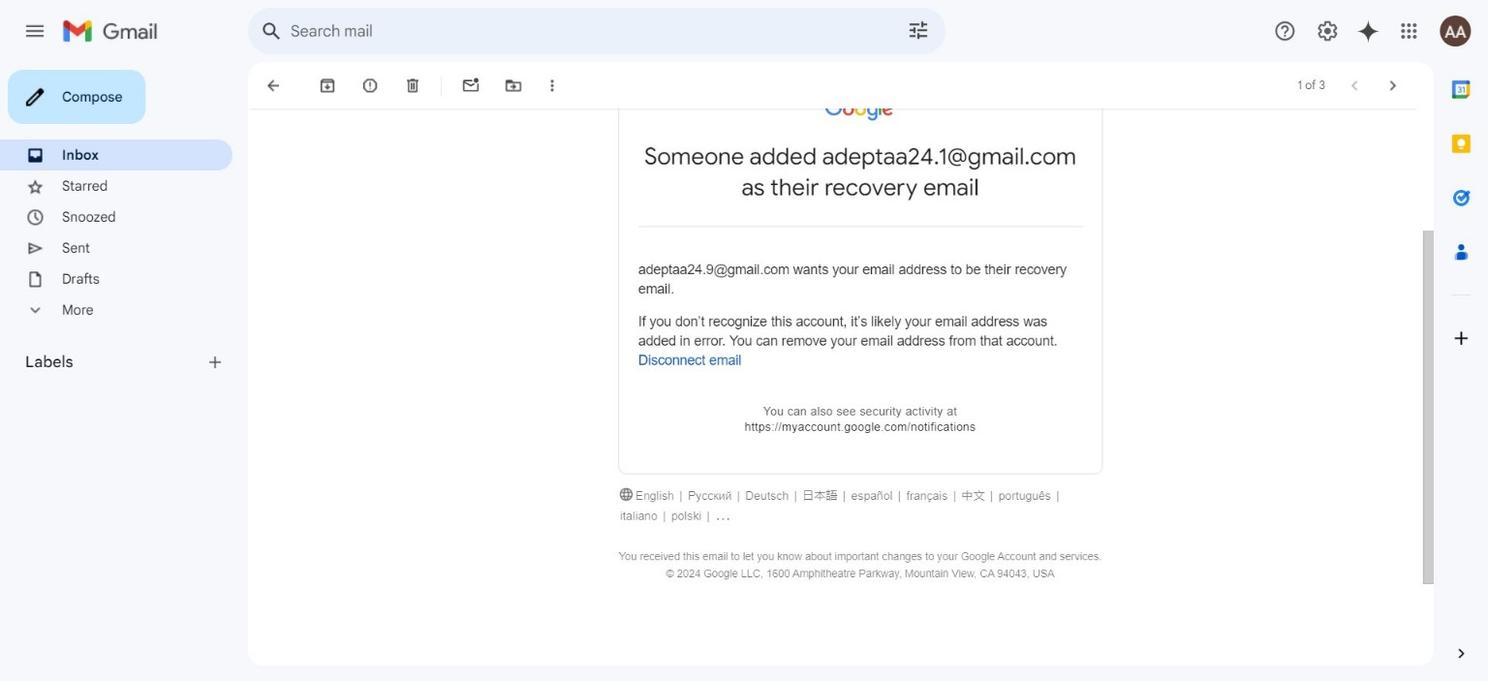 Task type: locate. For each thing, give the bounding box(es) containing it.
Search mail text field
[[291, 21, 853, 41]]

navigation
[[0, 62, 248, 681]]

None search field
[[248, 8, 946, 54]]

tab list
[[1435, 62, 1489, 612]]

back to inbox image
[[264, 76, 283, 95]]

gmail image
[[62, 12, 168, 50]]

older image
[[1384, 76, 1404, 95]]

archive image
[[318, 76, 337, 95]]

heading
[[25, 353, 206, 372]]

more email options image
[[543, 76, 562, 95]]

main menu image
[[23, 19, 47, 43]]

support image
[[1274, 19, 1297, 43]]



Task type: describe. For each thing, give the bounding box(es) containing it.
advanced search options image
[[900, 11, 938, 49]]

google image
[[825, 98, 897, 121]]

settings image
[[1316, 19, 1340, 43]]

delete image
[[403, 76, 423, 95]]

move to image
[[504, 76, 523, 95]]

report spam image
[[361, 76, 380, 95]]

search mail image
[[254, 14, 289, 48]]



Task type: vqa. For each thing, say whether or not it's contained in the screenshot.
Labels
no



